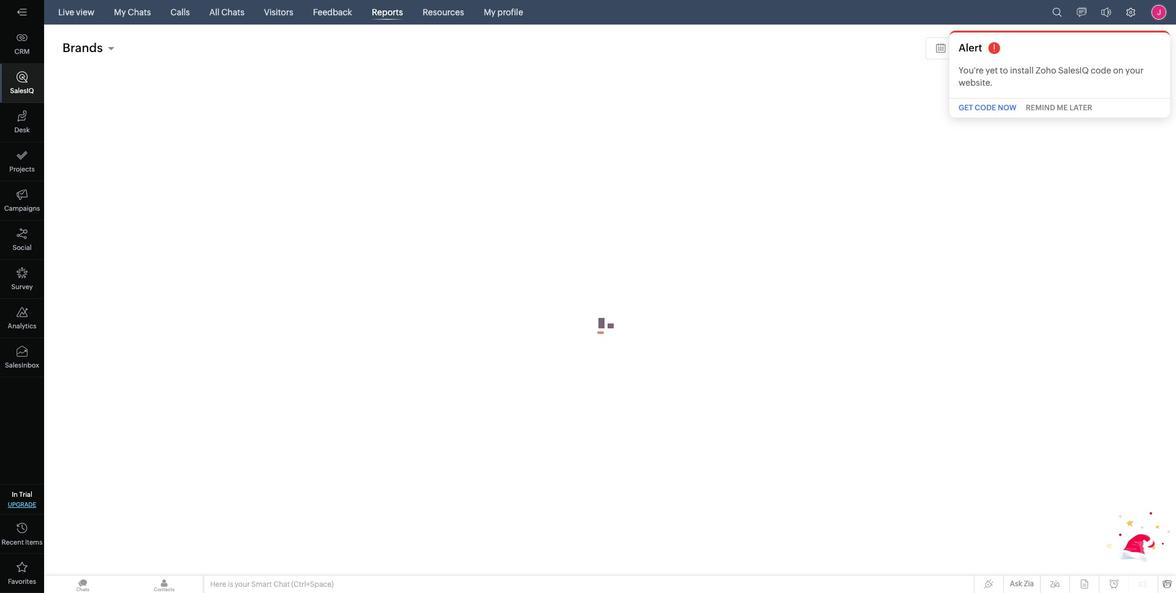 Task type: describe. For each thing, give the bounding box(es) containing it.
calls
[[171, 7, 190, 17]]

social link
[[0, 221, 44, 260]]

salesinbox link
[[0, 338, 44, 378]]

your
[[235, 580, 250, 589]]

crm
[[14, 48, 30, 55]]

trial
[[19, 491, 32, 498]]

chat
[[274, 580, 290, 589]]

live view link
[[53, 0, 99, 25]]

social
[[12, 244, 32, 251]]

view
[[76, 7, 94, 17]]

upgrade
[[8, 501, 36, 508]]

resources
[[423, 7, 464, 17]]

crm link
[[0, 25, 44, 64]]

items
[[25, 539, 43, 546]]

message board image
[[1077, 7, 1087, 17]]

favorites
[[8, 578, 36, 585]]

reports link
[[367, 0, 408, 25]]

configure settings image
[[1126, 7, 1136, 17]]

smart
[[252, 580, 272, 589]]

all chats link
[[205, 0, 249, 25]]

chats for my chats
[[128, 7, 151, 17]]

analytics
[[8, 322, 36, 330]]

(ctrl+space)
[[291, 580, 334, 589]]

zia
[[1024, 580, 1035, 588]]

ask
[[1011, 580, 1023, 588]]

survey link
[[0, 260, 44, 299]]



Task type: locate. For each thing, give the bounding box(es) containing it.
my for my chats
[[114, 7, 126, 17]]

campaigns
[[4, 205, 40, 212]]

my for my profile
[[484, 7, 496, 17]]

my profile
[[484, 7, 523, 17]]

salesiq link
[[0, 64, 44, 103]]

chats inside the my chats link
[[128, 7, 151, 17]]

in
[[12, 491, 18, 498]]

1 horizontal spatial chats
[[221, 7, 245, 17]]

visitors link
[[259, 0, 298, 25]]

chats
[[128, 7, 151, 17], [221, 7, 245, 17]]

1 chats from the left
[[128, 7, 151, 17]]

is
[[228, 580, 233, 589]]

here
[[210, 580, 226, 589]]

survey
[[11, 283, 33, 291]]

1 my from the left
[[114, 7, 126, 17]]

feedback link
[[308, 0, 357, 25]]

calls link
[[166, 0, 195, 25]]

live
[[58, 7, 74, 17]]

recent items
[[2, 539, 43, 546]]

visitors
[[264, 7, 293, 17]]

chats right all
[[221, 7, 245, 17]]

salesiq
[[10, 87, 34, 94]]

desk
[[14, 126, 30, 134]]

all chats
[[210, 7, 245, 17]]

chats for all chats
[[221, 7, 245, 17]]

my left profile
[[484, 7, 496, 17]]

my chats
[[114, 7, 151, 17]]

live view
[[58, 7, 94, 17]]

projects
[[9, 165, 35, 173]]

chats left calls "link"
[[128, 7, 151, 17]]

recent
[[2, 539, 24, 546]]

2 chats from the left
[[221, 7, 245, 17]]

resources link
[[418, 0, 469, 25]]

all
[[210, 7, 220, 17]]

reports
[[372, 7, 403, 17]]

campaigns link
[[0, 181, 44, 221]]

feedback
[[313, 7, 352, 17]]

my profile link
[[479, 0, 528, 25]]

chats image
[[44, 576, 121, 593]]

contacts image
[[126, 576, 203, 593]]

0 horizontal spatial chats
[[128, 7, 151, 17]]

my
[[114, 7, 126, 17], [484, 7, 496, 17]]

profile
[[498, 7, 523, 17]]

chats inside all chats link
[[221, 7, 245, 17]]

0 horizontal spatial my
[[114, 7, 126, 17]]

2 my from the left
[[484, 7, 496, 17]]

projects link
[[0, 142, 44, 181]]

in trial upgrade
[[8, 491, 36, 508]]

analytics link
[[0, 299, 44, 338]]

my chats link
[[109, 0, 156, 25]]

my right view at the top
[[114, 7, 126, 17]]

search image
[[1053, 7, 1063, 17]]

toggle chat sounds image
[[1102, 7, 1112, 17]]

salesinbox
[[5, 362, 39, 369]]

here is your smart chat (ctrl+space)
[[210, 580, 334, 589]]

ask zia
[[1011, 580, 1035, 588]]

desk link
[[0, 103, 44, 142]]

1 horizontal spatial my
[[484, 7, 496, 17]]



Task type: vqa. For each thing, say whether or not it's contained in the screenshot.
of
no



